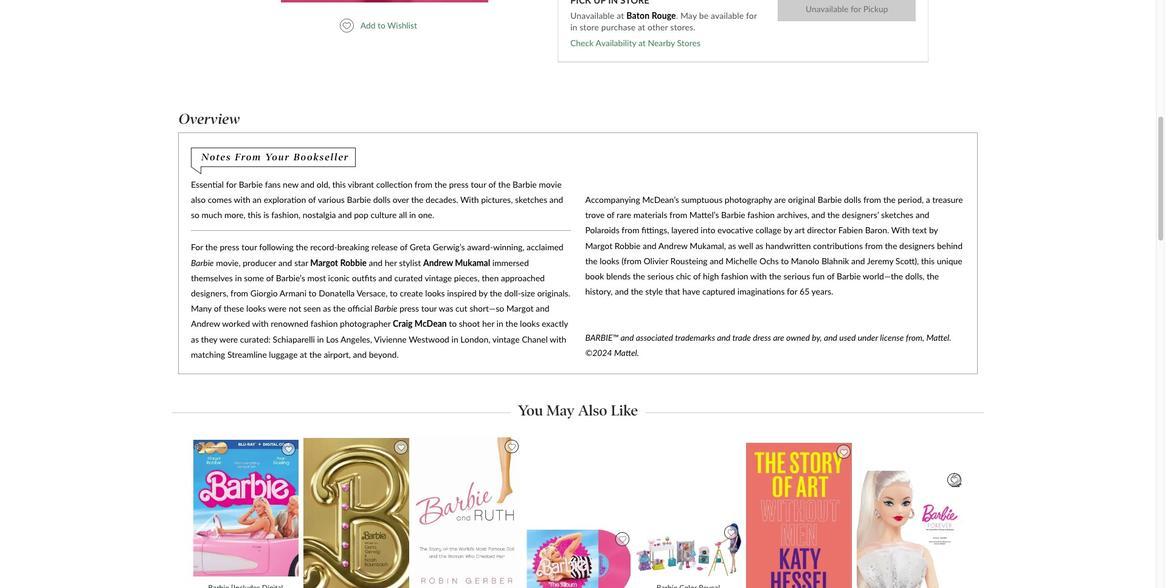 Task type: vqa. For each thing, say whether or not it's contained in the screenshot.
$34.99
no



Task type: describe. For each thing, give the bounding box(es) containing it.
check
[[571, 38, 594, 48]]

following
[[259, 242, 294, 253]]

1 horizontal spatial mattel.
[[927, 333, 952, 343]]

sumptuous
[[682, 195, 723, 205]]

much
[[202, 210, 222, 220]]

mattel's
[[690, 210, 720, 220]]

the down (from
[[633, 271, 646, 282]]

barbie [includes digital copy] [blu-ray] element
[[193, 440, 304, 589]]

exactly
[[542, 319, 568, 329]]

schiaparelli
[[273, 334, 315, 345]]

movie
[[539, 179, 562, 190]]

and up text
[[916, 210, 930, 220]]

armani
[[280, 288, 307, 299]]

vintage inside to shoot her in the looks exactly as they were curated: schiaparelli in los angeles, vivienne westwood in london, vintage chanel with matching streamline luggage at the airport, and beyond.
[[493, 334, 520, 345]]

and inside immersed themselves in some of barbie's most iconic outfits and curated vintage pieces, then approached designers, from giorgio armani to donatella versace, to create looks inspired by the doll-size originals. many of these looks were not seen as the official
[[379, 273, 392, 283]]

availability
[[596, 38, 637, 48]]

contributions
[[814, 241, 863, 251]]

beyond.
[[369, 350, 399, 360]]

tour inside for the press tour following the record-breaking release of greta gerwig's award-winning, acclaimed barbie movie, producer and star margot robbie and her stylist andrew mukamal
[[242, 242, 257, 253]]

and left trade
[[718, 333, 731, 343]]

luggage
[[269, 350, 298, 360]]

culture
[[371, 210, 397, 220]]

style
[[646, 287, 663, 297]]

the down donatella
[[333, 304, 346, 314]]

are inside barbie™ and associated trademarks and trade dress are owned by, and used under license from, mattel. ©2024 mattel.
[[774, 333, 785, 343]]

release
[[372, 242, 398, 253]]

behind
[[938, 241, 963, 251]]

you may also like
[[518, 402, 638, 420]]

notes
[[201, 152, 232, 163]]

from inside immersed themselves in some of barbie's most iconic outfits and curated vintage pieces, then approached designers, from giorgio armani to donatella versace, to create looks inspired by the doll-size originals. many of these looks were not seen as the official
[[231, 288, 248, 299]]

the up star
[[296, 242, 308, 253]]

. may be available for in store purchase at other stores.
[[571, 10, 757, 32]]

mcdean's
[[643, 195, 680, 205]]

nostalgia
[[303, 210, 336, 220]]

the right dolls,
[[927, 271, 940, 282]]

accompanying mcdean's sumptuous photography are original barbie dolls from the period, a treasure trove of rare materials from mattel's barbie fashion archives, and the designers' sketches and polaroids from fittings, layered into evocative collage by art director fabien baron. with text by margot robbie and andrew mukamal, as well as handwritten contributions from the designers behind the looks (from olivier rousteing and michelle ochs to manolo blahnik and jeremy scott), this unique book blends the serious chic of high fashion with the serious fun of barbie world—the dolls, the history, and the style that have captured imaginations for 65 years.
[[586, 195, 964, 297]]

the down ochs
[[770, 271, 782, 282]]

other
[[648, 22, 668, 32]]

©2024
[[586, 348, 612, 358]]

looks down giorgio
[[246, 304, 266, 314]]

immersed
[[493, 258, 529, 268]]

the down then
[[490, 288, 502, 299]]

margot inside "press tour was cut short—so margot and andrew worked with renowned fashion photographer"
[[507, 304, 534, 314]]

many
[[191, 304, 212, 314]]

renowned
[[271, 319, 309, 329]]

the right for
[[205, 242, 218, 253]]

matching
[[191, 350, 225, 360]]

pictures,
[[481, 195, 513, 205]]

barbie™
[[586, 333, 619, 343]]

approached
[[501, 273, 545, 283]]

to up seen
[[309, 288, 317, 299]]

and down the blends
[[615, 287, 629, 297]]

from down rare
[[622, 225, 640, 236]]

the left style
[[631, 287, 644, 297]]

for inside essential for barbie fans new and old, this vibrant collection from the press tour of the barbie movie also comes with an exploration of various barbie dolls over the decades. with pictures, sketches and so much more, this is fashion, nostalgia and pop culture all in one.
[[226, 179, 237, 190]]

acclaimed
[[527, 242, 564, 253]]

tour inside "press tour was cut short—so margot and andrew worked with renowned fashion photographer"
[[421, 304, 437, 314]]

press inside essential for barbie fans new and old, this vibrant collection from the press tour of the barbie movie also comes with an exploration of various barbie dolls over the decades. with pictures, sketches and so much more, this is fashion, nostalgia and pop culture all in one.
[[449, 179, 469, 190]]

blahnik
[[822, 256, 850, 266]]

andrew inside "press tour was cut short—so margot and andrew worked with renowned fashion photographer"
[[191, 319, 220, 329]]

world—the
[[863, 271, 904, 282]]

like
[[611, 402, 638, 420]]

at inside to shoot her in the looks exactly as they were curated: schiaparelli in los angeles, vivienne westwood in london, vintage chanel with matching streamline luggage at the airport, and beyond.
[[300, 350, 307, 360]]

and down fittings,
[[643, 241, 657, 251]]

barbie up an
[[239, 179, 263, 190]]

barbie's
[[276, 273, 305, 283]]

that
[[666, 287, 681, 297]]

various
[[318, 195, 345, 205]]

license
[[881, 333, 904, 343]]

dress
[[753, 333, 772, 343]]

barbie color reveal surprise party dolls and accessories element
[[636, 524, 746, 589]]

also
[[191, 195, 206, 205]]

owned
[[787, 333, 810, 343]]

of up pictures,
[[489, 179, 496, 190]]

and up director
[[812, 210, 826, 220]]

of right fun
[[827, 271, 835, 282]]

and right by,
[[824, 333, 838, 343]]

london,
[[461, 334, 491, 345]]

the up pictures,
[[499, 179, 511, 190]]

over
[[393, 195, 409, 205]]

in down short—so
[[497, 319, 504, 329]]

and down the movie
[[550, 195, 564, 205]]

short—so
[[470, 304, 505, 314]]

add to wishlist
[[361, 20, 417, 30]]

used
[[840, 333, 856, 343]]

as inside to shoot her in the looks exactly as they were curated: schiaparelli in los angeles, vivienne westwood in london, vintage chanel with matching streamline luggage at the airport, and beyond.
[[191, 334, 199, 345]]

star
[[294, 258, 308, 268]]

add
[[361, 20, 376, 30]]

to left create
[[390, 288, 398, 299]]

in left los
[[317, 334, 324, 345]]

streamline
[[228, 350, 267, 360]]

craig mcdean
[[393, 319, 447, 329]]

barbie up the evocative
[[722, 210, 746, 220]]

essential for barbie fans new and old, this vibrant collection from the press tour of the barbie movie also comes with an exploration of various barbie dolls over the decades. with pictures, sketches and so much more, this is fashion, nostalgia and pop culture all in one.
[[191, 179, 564, 220]]

wishlist
[[388, 20, 417, 30]]

are inside accompanying mcdean's sumptuous photography are original barbie dolls from the period, a treasure trove of rare materials from mattel's barbie fashion archives, and the designers' sketches and polaroids from fittings, layered into evocative collage by art director fabien baron. with text by margot robbie and andrew mukamal, as well as handwritten contributions from the designers behind the looks (from olivier rousteing and michelle ochs to manolo blahnik and jeremy scott), this unique book blends the serious chic of high fashion with the serious fun of barbie world—the dolls, the history, and the style that have captured imaginations for 65 years.
[[775, 195, 786, 205]]

1 horizontal spatial this
[[333, 179, 346, 190]]

an
[[253, 195, 262, 205]]

(from
[[622, 256, 642, 266]]

scott),
[[896, 256, 920, 266]]

immersed themselves in some of barbie's most iconic outfits and curated vintage pieces, then approached designers, from giorgio armani to donatella versace, to create looks inspired by the doll-size originals. many of these looks were not seen as the official
[[191, 258, 571, 314]]

bookseller
[[294, 152, 349, 163]]

history,
[[586, 287, 613, 297]]

of left rare
[[607, 210, 615, 220]]

from up designers'
[[864, 195, 882, 205]]

barbie down vibrant
[[347, 195, 371, 205]]

have
[[683, 287, 701, 297]]

of right chic
[[694, 271, 701, 282]]

the down doll-
[[506, 319, 518, 329]]

in inside essential for barbie fans new and old, this vibrant collection from the press tour of the barbie movie also comes with an exploration of various barbie dolls over the decades. with pictures, sketches and so much more, this is fashion, nostalgia and pop culture all in one.
[[409, 210, 416, 220]]

accompanying
[[586, 195, 641, 205]]

create
[[400, 288, 423, 299]]

barbie [includes digital copy] [blu-ray] image
[[193, 440, 302, 578]]

press tour was cut short—so margot and andrew worked with renowned fashion photographer
[[191, 304, 550, 329]]

of up nostalgia at the top left of the page
[[308, 195, 316, 205]]

for inside . may be available for in store purchase at other stores.
[[747, 10, 757, 21]]

and up high
[[710, 256, 724, 266]]

and right barbie™
[[621, 333, 634, 343]]

available
[[711, 10, 744, 21]]

notes from your bookseller
[[201, 152, 349, 163]]

with inside "press tour was cut short—so margot and andrew worked with renowned fashion photographer"
[[252, 319, 269, 329]]

they
[[201, 334, 218, 345]]

you
[[518, 402, 543, 420]]

her inside for the press tour following the record-breaking release of greta gerwig's award-winning, acclaimed barbie movie, producer and star margot robbie and her stylist andrew mukamal
[[385, 258, 397, 268]]

margot inside accompanying mcdean's sumptuous photography are original barbie dolls from the period, a treasure trove of rare materials from mattel's barbie fashion archives, and the designers' sketches and polaroids from fittings, layered into evocative collage by art director fabien baron. with text by margot robbie and andrew mukamal, as well as handwritten contributions from the designers behind the looks (from olivier rousteing and michelle ochs to manolo blahnik and jeremy scott), this unique book blends the serious chic of high fashion with the serious fun of barbie world—the dolls, the history, and the style that have captured imaginations for 65 years.
[[586, 241, 613, 251]]

looks up 'was'
[[426, 288, 445, 299]]

at inside "link"
[[639, 38, 646, 48]]

angeles,
[[341, 334, 372, 345]]

barbie down versace, at the left of page
[[375, 304, 398, 314]]

to inside accompanying mcdean's sumptuous photography are original barbie dolls from the period, a treasure trove of rare materials from mattel's barbie fashion archives, and the designers' sketches and polaroids from fittings, layered into evocative collage by art director fabien baron. with text by margot robbie and andrew mukamal, as well as handwritten contributions from the designers behind the looks (from olivier rousteing and michelle ochs to manolo blahnik and jeremy scott), this unique book blends the serious chic of high fashion with the serious fun of barbie world—the dolls, the history, and the style that have captured imaginations for 65 years.
[[781, 256, 789, 266]]

this inside accompanying mcdean's sumptuous photography are original barbie dolls from the period, a treasure trove of rare materials from mattel's barbie fashion archives, and the designers' sketches and polaroids from fittings, layered into evocative collage by art director fabien baron. with text by margot robbie and andrew mukamal, as well as handwritten contributions from the designers behind the looks (from olivier rousteing and michelle ochs to manolo blahnik and jeremy scott), this unique book blends the serious chic of high fashion with the serious fun of barbie world—the dolls, the history, and the style that have captured imaginations for 65 years.
[[922, 256, 935, 266]]

were inside immersed themselves in some of barbie's most iconic outfits and curated vintage pieces, then approached designers, from giorgio armani to donatella versace, to create looks inspired by the doll-size originals. many of these looks were not seen as the official
[[268, 304, 287, 314]]

airport,
[[324, 350, 351, 360]]

sketches inside essential for barbie fans new and old, this vibrant collection from the press tour of the barbie movie also comes with an exploration of various barbie dolls over the decades. with pictures, sketches and so much more, this is fashion, nostalgia and pop culture all in one.
[[515, 195, 548, 205]]

dolls inside accompanying mcdean's sumptuous photography are original barbie dolls from the period, a treasure trove of rare materials from mattel's barbie fashion archives, and the designers' sketches and polaroids from fittings, layered into evocative collage by art director fabien baron. with text by margot robbie and andrew mukamal, as well as handwritten contributions from the designers behind the looks (from olivier rousteing and michelle ochs to manolo blahnik and jeremy scott), this unique book blends the serious chic of high fashion with the serious fun of barbie world—the dolls, the history, and the style that have captured imaginations for 65 years.
[[844, 195, 862, 205]]

photographer
[[340, 319, 391, 329]]

barbie: the screenplay image
[[302, 438, 411, 589]]

for
[[191, 242, 203, 253]]

michelle
[[726, 256, 758, 266]]

in inside . may be available for in store purchase at other stores.
[[571, 22, 578, 32]]

of left these
[[214, 304, 222, 314]]

designers,
[[191, 288, 228, 299]]

the right over
[[411, 195, 424, 205]]

as left well
[[729, 241, 737, 251]]

1 serious from the left
[[648, 271, 674, 282]]

captured
[[703, 287, 736, 297]]

as right well
[[756, 241, 764, 251]]

fashion inside "press tour was cut short—so margot and andrew worked with renowned fashion photographer"
[[311, 319, 338, 329]]

to right add
[[378, 20, 386, 30]]

were inside to shoot her in the looks exactly as they were curated: schiaparelli in los angeles, vivienne westwood in london, vintage chanel with matching streamline luggage at the airport, and beyond.
[[220, 334, 238, 345]]

barbie inside for the press tour following the record-breaking release of greta gerwig's award-winning, acclaimed barbie movie, producer and star margot robbie and her stylist andrew mukamal
[[191, 258, 214, 268]]

nearby stores
[[648, 38, 701, 48]]

the left period,
[[884, 195, 896, 205]]

themselves
[[191, 273, 233, 283]]

associated
[[636, 333, 674, 343]]

barbie left the movie
[[513, 179, 537, 190]]

evocative
[[718, 225, 754, 236]]

dolls inside essential for barbie fans new and old, this vibrant collection from the press tour of the barbie movie also comes with an exploration of various barbie dolls over the decades. with pictures, sketches and so much more, this is fashion, nostalgia and pop culture all in one.
[[373, 195, 391, 205]]



Task type: locate. For each thing, give the bounding box(es) containing it.
by up short—so
[[479, 288, 488, 299]]

0 horizontal spatial mattel.
[[614, 348, 640, 358]]

outfits
[[352, 273, 376, 283]]

dolls up culture
[[373, 195, 391, 205]]

0 horizontal spatial this
[[248, 210, 261, 220]]

at inside . may be available for in store purchase at other stores.
[[638, 22, 646, 32]]

0 vertical spatial are
[[775, 195, 786, 205]]

in left london,
[[452, 334, 459, 345]]

1 horizontal spatial dolls
[[844, 195, 862, 205]]

book
[[586, 271, 604, 282]]

seen
[[304, 304, 321, 314]]

press
[[449, 179, 469, 190], [220, 242, 239, 253], [400, 304, 419, 314]]

and inside "press tour was cut short—so margot and andrew worked with renowned fashion photographer"
[[536, 304, 550, 314]]

1 horizontal spatial were
[[268, 304, 287, 314]]

one.
[[418, 210, 435, 220]]

0 horizontal spatial by
[[479, 288, 488, 299]]

store
[[580, 22, 599, 32]]

tour up mcdean
[[421, 304, 437, 314]]

from up layered
[[670, 210, 688, 220]]

1 vertical spatial this
[[248, 210, 261, 220]]

1 vertical spatial for
[[226, 179, 237, 190]]

vintage left chanel
[[493, 334, 520, 345]]

collection
[[376, 179, 413, 190]]

the up book
[[586, 256, 598, 266]]

some
[[244, 273, 264, 283]]

in left some
[[235, 273, 242, 283]]

1 horizontal spatial serious
[[784, 271, 811, 282]]

0 horizontal spatial may
[[547, 402, 575, 420]]

old,
[[317, 179, 330, 190]]

0 vertical spatial andrew
[[659, 241, 688, 251]]

margot inside for the press tour following the record-breaking release of greta gerwig's award-winning, acclaimed barbie movie, producer and star margot robbie and her stylist andrew mukamal
[[311, 258, 338, 268]]

2 horizontal spatial by
[[930, 225, 939, 236]]

tour up the producer
[[242, 242, 257, 253]]

fashion,
[[271, 210, 301, 220]]

sketches down period,
[[882, 210, 914, 220]]

0 horizontal spatial her
[[385, 258, 397, 268]]

1 horizontal spatial press
[[400, 304, 419, 314]]

0 vertical spatial mattel.
[[927, 333, 952, 343]]

and left the jeremy
[[852, 256, 866, 266]]

barbie and ruth: the story of the world's most famous doll and the woman who created her image
[[412, 437, 522, 589]]

pieces,
[[454, 273, 480, 283]]

1 horizontal spatial margot
[[507, 304, 534, 314]]

robbie inside accompanying mcdean's sumptuous photography are original barbie dolls from the period, a treasure trove of rare materials from mattel's barbie fashion archives, and the designers' sketches and polaroids from fittings, layered into evocative collage by art director fabien baron. with text by margot robbie and andrew mukamal, as well as handwritten contributions from the designers behind the looks (from olivier rousteing and michelle ochs to manolo blahnik and jeremy scott), this unique book blends the serious chic of high fashion with the serious fun of barbie world—the dolls, the history, and the style that have captured imaginations for 65 years.
[[615, 241, 641, 251]]

1 vertical spatial sketches
[[882, 210, 914, 220]]

fashion down michelle
[[722, 271, 749, 282]]

1 horizontal spatial robbie
[[615, 241, 641, 251]]

0 horizontal spatial vintage
[[425, 273, 452, 283]]

in inside immersed themselves in some of barbie's most iconic outfits and curated vintage pieces, then approached designers, from giorgio armani to donatella versace, to create looks inspired by the doll-size originals. many of these looks were not seen as the official
[[235, 273, 242, 283]]

all
[[399, 210, 407, 220]]

0 horizontal spatial margot
[[311, 258, 338, 268]]

add to wishlist link
[[340, 19, 423, 32]]

the up decades.
[[435, 179, 447, 190]]

may right the "you" at the bottom left
[[547, 402, 575, 420]]

los
[[326, 334, 339, 345]]

designers
[[900, 241, 935, 251]]

from up these
[[231, 288, 248, 299]]

tour inside essential for barbie fans new and old, this vibrant collection from the press tour of the barbie movie also comes with an exploration of various barbie dolls over the decades. with pictures, sketches and so much more, this is fashion, nostalgia and pop culture all in one.
[[471, 179, 487, 190]]

fashion up los
[[311, 319, 338, 329]]

sketches down the movie
[[515, 195, 548, 205]]

1 horizontal spatial for
[[747, 10, 757, 21]]

mukamal,
[[690, 241, 727, 251]]

with inside essential for barbie fans new and old, this vibrant collection from the press tour of the barbie movie also comes with an exploration of various barbie dolls over the decades. with pictures, sketches and so much more, this is fashion, nostalgia and pop culture all in one.
[[234, 195, 251, 205]]

and left star
[[278, 258, 292, 268]]

1 horizontal spatial by
[[784, 225, 793, 236]]

looks up the blends
[[600, 256, 620, 266]]

press up the movie, on the left
[[220, 242, 239, 253]]

of left greta
[[400, 242, 408, 253]]

1 vertical spatial margot
[[311, 258, 338, 268]]

sketches
[[515, 195, 548, 205], [882, 210, 914, 220]]

1 horizontal spatial tour
[[421, 304, 437, 314]]

0 vertical spatial were
[[268, 304, 287, 314]]

may right .
[[681, 10, 697, 21]]

blends
[[607, 271, 631, 282]]

2 horizontal spatial this
[[922, 256, 935, 266]]

ochs
[[760, 256, 779, 266]]

and down release
[[369, 258, 383, 268]]

were down worked
[[220, 334, 238, 345]]

not
[[289, 304, 301, 314]]

decades.
[[426, 195, 459, 205]]

greta
[[410, 242, 431, 253]]

may for you
[[547, 402, 575, 420]]

and down angeles,
[[353, 350, 367, 360]]

fun
[[813, 271, 825, 282]]

rousteing
[[671, 256, 708, 266]]

2 vertical spatial fashion
[[311, 319, 338, 329]]

manolo
[[791, 256, 820, 266]]

are
[[775, 195, 786, 205], [774, 333, 785, 343]]

for up 'comes'
[[226, 179, 237, 190]]

may inside the you may also like section
[[547, 402, 575, 420]]

barbie™: the world tour image
[[281, 0, 489, 2]]

from
[[235, 152, 262, 163]]

0 vertical spatial robbie
[[615, 241, 641, 251]]

in left store
[[571, 22, 578, 32]]

1 horizontal spatial her
[[482, 319, 495, 329]]

to
[[378, 20, 386, 30], [781, 256, 789, 266], [309, 288, 317, 299], [390, 288, 398, 299], [449, 319, 457, 329]]

with inside accompanying mcdean's sumptuous photography are original barbie dolls from the period, a treasure trove of rare materials from mattel's barbie fashion archives, and the designers' sketches and polaroids from fittings, layered into evocative collage by art director fabien baron. with text by margot robbie and andrew mukamal, as well as handwritten contributions from the designers behind the looks (from olivier rousteing and michelle ochs to manolo blahnik and jeremy scott), this unique book blends the serious chic of high fashion with the serious fun of barbie world—the dolls, the history, and the style that have captured imaginations for 65 years.
[[892, 225, 911, 236]]

2 horizontal spatial tour
[[471, 179, 487, 190]]

press inside "press tour was cut short—so margot and andrew worked with renowned fashion photographer"
[[400, 304, 419, 314]]

1 vertical spatial andrew
[[423, 258, 453, 268]]

may
[[681, 10, 697, 21], [547, 402, 575, 420]]

1 vertical spatial her
[[482, 319, 495, 329]]

2 horizontal spatial press
[[449, 179, 469, 190]]

her down short—so
[[482, 319, 495, 329]]

2 vertical spatial this
[[922, 256, 935, 266]]

check availability at nearby stores link
[[571, 38, 701, 48]]

and inside to shoot her in the looks exactly as they were curated: schiaparelli in los angeles, vivienne westwood in london, vintage chanel with matching streamline luggage at the airport, and beyond.
[[353, 350, 367, 360]]

0 horizontal spatial with
[[461, 195, 479, 205]]

robbie inside for the press tour following the record-breaking release of greta gerwig's award-winning, acclaimed barbie movie, producer and star margot robbie and her stylist andrew mukamal
[[340, 258, 367, 268]]

.
[[676, 10, 679, 21]]

this right old,
[[333, 179, 346, 190]]

0 vertical spatial may
[[681, 10, 697, 21]]

the up the jeremy
[[885, 241, 898, 251]]

a
[[927, 195, 931, 205]]

with up imaginations in the right of the page
[[751, 271, 767, 282]]

for left 65
[[787, 287, 798, 297]]

vintage inside immersed themselves in some of barbie's most iconic outfits and curated vintage pieces, then approached designers, from giorgio armani to donatella versace, to create looks inspired by the doll-size originals. many of these looks were not seen as the official
[[425, 273, 452, 283]]

mattel. right from,
[[927, 333, 952, 343]]

exploration
[[264, 195, 306, 205]]

0 horizontal spatial serious
[[648, 271, 674, 282]]

versace,
[[357, 288, 388, 299]]

1 vertical spatial may
[[547, 402, 575, 420]]

as right seen
[[323, 304, 331, 314]]

2 serious from the left
[[784, 271, 811, 282]]

at down schiaparelli
[[300, 350, 307, 360]]

and left "pop"
[[338, 210, 352, 220]]

looks up chanel
[[520, 319, 540, 329]]

fashion
[[748, 210, 775, 220], [722, 271, 749, 282], [311, 319, 338, 329]]

designers'
[[842, 210, 880, 220]]

serious up 65
[[784, 271, 811, 282]]

and down originals.
[[536, 304, 550, 314]]

at down baton
[[638, 22, 646, 32]]

fittings,
[[642, 225, 670, 236]]

barbie™ and associated trademarks and trade dress are owned by, and used under license from, mattel. ©2024 mattel.
[[586, 333, 952, 358]]

by left art
[[784, 225, 793, 236]]

1 horizontal spatial sketches
[[882, 210, 914, 220]]

0 horizontal spatial tour
[[242, 242, 257, 253]]

with down the exactly
[[550, 334, 567, 345]]

is
[[264, 210, 269, 220]]

0 vertical spatial this
[[333, 179, 346, 190]]

0 horizontal spatial press
[[220, 242, 239, 253]]

winning,
[[493, 242, 525, 253]]

press down create
[[400, 304, 419, 314]]

1 horizontal spatial may
[[681, 10, 697, 21]]

sketches inside accompanying mcdean's sumptuous photography are original barbie dolls from the period, a treasure trove of rare materials from mattel's barbie fashion archives, and the designers' sketches and polaroids from fittings, layered into evocative collage by art director fabien baron. with text by margot robbie and andrew mukamal, as well as handwritten contributions from the designers behind the looks (from olivier rousteing and michelle ochs to manolo blahnik and jeremy scott), this unique book blends the serious chic of high fashion with the serious fun of barbie world—the dolls, the history, and the style that have captured imaginations for 65 years.
[[882, 210, 914, 220]]

more,
[[224, 210, 246, 220]]

unavailable at baton rouge
[[571, 10, 676, 21]]

were left not
[[268, 304, 287, 314]]

0 horizontal spatial for
[[226, 179, 237, 190]]

olivier
[[644, 256, 669, 266]]

curated
[[395, 273, 423, 283]]

margot
[[586, 241, 613, 251], [311, 258, 338, 268], [507, 304, 534, 314]]

0 horizontal spatial robbie
[[340, 258, 367, 268]]

at right availability
[[639, 38, 646, 48]]

were
[[268, 304, 287, 314], [220, 334, 238, 345]]

for
[[747, 10, 757, 21], [226, 179, 237, 190], [787, 287, 798, 297]]

barbie forever: her inspiration, history, and legacy (b&n exclusive edition) image
[[855, 471, 965, 589]]

with inside to shoot her in the looks exactly as they were curated: schiaparelli in los angeles, vivienne westwood in london, vintage chanel with matching streamline luggage at the airport, and beyond.
[[550, 334, 567, 345]]

are right dress at the bottom right
[[774, 333, 785, 343]]

2 vertical spatial andrew
[[191, 319, 220, 329]]

0 vertical spatial sketches
[[515, 195, 548, 205]]

from down baron.
[[866, 241, 883, 251]]

and left old,
[[301, 179, 315, 190]]

award-
[[467, 242, 493, 253]]

1 horizontal spatial with
[[892, 225, 911, 236]]

2 horizontal spatial margot
[[586, 241, 613, 251]]

andrew inside for the press tour following the record-breaking release of greta gerwig's award-winning, acclaimed barbie movie, producer and star margot robbie and her stylist andrew mukamal
[[423, 258, 453, 268]]

2 horizontal spatial andrew
[[659, 241, 688, 251]]

and
[[301, 179, 315, 190], [550, 195, 564, 205], [338, 210, 352, 220], [812, 210, 826, 220], [916, 210, 930, 220], [643, 241, 657, 251], [710, 256, 724, 266], [852, 256, 866, 266], [278, 258, 292, 268], [369, 258, 383, 268], [379, 273, 392, 283], [615, 287, 629, 297], [536, 304, 550, 314], [621, 333, 634, 343], [718, 333, 731, 343], [824, 333, 838, 343], [353, 350, 367, 360]]

archives,
[[777, 210, 810, 220]]

0 horizontal spatial sketches
[[515, 195, 548, 205]]

0 vertical spatial her
[[385, 258, 397, 268]]

1 horizontal spatial andrew
[[423, 258, 453, 268]]

andrew inside accompanying mcdean's sumptuous photography are original barbie dolls from the period, a treasure trove of rare materials from mattel's barbie fashion archives, and the designers' sketches and polaroids from fittings, layered into evocative collage by art director fabien baron. with text by margot robbie and andrew mukamal, as well as handwritten contributions from the designers behind the looks (from olivier rousteing and michelle ochs to manolo blahnik and jeremy scott), this unique book blends the serious chic of high fashion with the serious fun of barbie world—the dolls, the history, and the style that have captured imaginations for 65 years.
[[659, 241, 688, 251]]

1 horizontal spatial vintage
[[493, 334, 520, 345]]

from up decades.
[[415, 179, 433, 190]]

may inside . may be available for in store purchase at other stores.
[[681, 10, 697, 21]]

1 vertical spatial vintage
[[493, 334, 520, 345]]

this down the designers
[[922, 256, 935, 266]]

to shoot her in the looks exactly as they were curated: schiaparelli in los angeles, vivienne westwood in london, vintage chanel with matching streamline luggage at the airport, and beyond.
[[191, 319, 568, 360]]

of right some
[[266, 273, 274, 283]]

1 vertical spatial fashion
[[722, 271, 749, 282]]

trove
[[586, 210, 605, 220]]

at up purchase on the top of the page
[[617, 10, 625, 21]]

the up director
[[828, 210, 840, 220]]

curated:
[[240, 334, 271, 345]]

0 vertical spatial fashion
[[748, 210, 775, 220]]

mukamal
[[455, 258, 490, 268]]

looks inside to shoot her in the looks exactly as they were curated: schiaparelli in los angeles, vivienne westwood in london, vintage chanel with matching streamline luggage at the airport, and beyond.
[[520, 319, 540, 329]]

0 horizontal spatial were
[[220, 334, 238, 345]]

for inside accompanying mcdean's sumptuous photography are original barbie dolls from the period, a treasure trove of rare materials from mattel's barbie fashion archives, and the designers' sketches and polaroids from fittings, layered into evocative collage by art director fabien baron. with text by margot robbie and andrew mukamal, as well as handwritten contributions from the designers behind the looks (from olivier rousteing and michelle ochs to manolo blahnik and jeremy scott), this unique book blends the serious chic of high fashion with the serious fun of barbie world—the dolls, the history, and the style that have captured imaginations for 65 years.
[[787, 287, 798, 297]]

looks inside accompanying mcdean's sumptuous photography are original barbie dolls from the period, a treasure trove of rare materials from mattel's barbie fashion archives, and the designers' sketches and polaroids from fittings, layered into evocative collage by art director fabien baron. with text by margot robbie and andrew mukamal, as well as handwritten contributions from the designers behind the looks (from olivier rousteing and michelle ochs to manolo blahnik and jeremy scott), this unique book blends the serious chic of high fashion with the serious fun of barbie world—the dolls, the history, and the style that have captured imaginations for 65 years.
[[600, 256, 620, 266]]

press inside for the press tour following the record-breaking release of greta gerwig's award-winning, acclaimed barbie movie, producer and star margot robbie and her stylist andrew mukamal
[[220, 242, 239, 253]]

from inside essential for barbie fans new and old, this vibrant collection from the press tour of the barbie movie also comes with an exploration of various barbie dolls over the decades. with pictures, sketches and so much more, this is fashion, nostalgia and pop culture all in one.
[[415, 179, 433, 190]]

stores.
[[671, 22, 696, 32]]

by right text
[[930, 225, 939, 236]]

fabien
[[839, 225, 863, 236]]

with
[[461, 195, 479, 205], [892, 225, 911, 236]]

with up curated:
[[252, 319, 269, 329]]

as left they
[[191, 334, 199, 345]]

0 horizontal spatial andrew
[[191, 319, 220, 329]]

0 vertical spatial with
[[461, 195, 479, 205]]

vintage up inspired
[[425, 273, 452, 283]]

rouge
[[652, 10, 676, 21]]

1 vertical spatial tour
[[242, 242, 257, 253]]

are up archives,
[[775, 195, 786, 205]]

of inside for the press tour following the record-breaking release of greta gerwig's award-winning, acclaimed barbie movie, producer and star margot robbie and her stylist andrew mukamal
[[400, 242, 408, 253]]

by inside immersed themselves in some of barbie's most iconic outfits and curated vintage pieces, then approached designers, from giorgio armani to donatella versace, to create looks inspired by the doll-size originals. many of these looks were not seen as the official
[[479, 288, 488, 299]]

2 dolls from the left
[[844, 195, 862, 205]]

with inside accompanying mcdean's sumptuous photography are original barbie dolls from the period, a treasure trove of rare materials from mattel's barbie fashion archives, and the designers' sketches and polaroids from fittings, layered into evocative collage by art director fabien baron. with text by margot robbie and andrew mukamal, as well as handwritten contributions from the designers behind the looks (from olivier rousteing and michelle ochs to manolo blahnik and jeremy scott), this unique book blends the serious chic of high fashion with the serious fun of barbie world—the dolls, the history, and the style that have captured imaginations for 65 years.
[[751, 271, 767, 282]]

you may also like section
[[172, 399, 984, 420]]

baron.
[[866, 225, 890, 236]]

None submit
[[778, 0, 917, 21]]

1 vertical spatial are
[[774, 333, 785, 343]]

mattel.
[[927, 333, 952, 343], [614, 348, 640, 358]]

0 horizontal spatial dolls
[[373, 195, 391, 205]]

then
[[482, 273, 499, 283]]

producer
[[243, 258, 276, 268]]

barbie right original
[[818, 195, 842, 205]]

margot down polaroids
[[586, 241, 613, 251]]

barbie down blahnik
[[837, 271, 861, 282]]

0 vertical spatial for
[[747, 10, 757, 21]]

her inside to shoot her in the looks exactly as they were curated: schiaparelli in los angeles, vivienne westwood in london, vintage chanel with matching streamline luggage at the airport, and beyond.
[[482, 319, 495, 329]]

layered
[[672, 225, 699, 236]]

collage
[[756, 225, 782, 236]]

check availability at nearby stores
[[571, 38, 701, 48]]

2 vertical spatial tour
[[421, 304, 437, 314]]

2 vertical spatial press
[[400, 304, 419, 314]]

margot down record-
[[311, 258, 338, 268]]

fans
[[265, 179, 281, 190]]

fashion up collage
[[748, 210, 775, 220]]

the
[[435, 179, 447, 190], [499, 179, 511, 190], [411, 195, 424, 205], [884, 195, 896, 205], [828, 210, 840, 220], [885, 241, 898, 251], [205, 242, 218, 253], [296, 242, 308, 253], [586, 256, 598, 266], [633, 271, 646, 282], [770, 271, 782, 282], [927, 271, 940, 282], [631, 287, 644, 297], [490, 288, 502, 299], [333, 304, 346, 314], [506, 319, 518, 329], [310, 350, 322, 360]]

robbie up (from
[[615, 241, 641, 251]]

barbie: the album [hot pink vinyl] image
[[523, 530, 633, 589]]

inspired
[[447, 288, 477, 299]]

trade
[[733, 333, 751, 343]]

as inside immersed themselves in some of barbie's most iconic outfits and curated vintage pieces, then approached designers, from giorgio armani to donatella versace, to create looks inspired by the doll-size originals. many of these looks were not seen as the official
[[323, 304, 331, 314]]

unavailable
[[571, 10, 615, 21]]

2 vertical spatial margot
[[507, 304, 534, 314]]

1 vertical spatial were
[[220, 334, 238, 345]]

record-
[[310, 242, 338, 253]]

margot down doll-
[[507, 304, 534, 314]]

0 vertical spatial vintage
[[425, 273, 452, 283]]

0 vertical spatial margot
[[586, 241, 613, 251]]

polaroids
[[586, 225, 620, 236]]

2 horizontal spatial for
[[787, 287, 798, 297]]

size
[[521, 288, 535, 299]]

0 vertical spatial tour
[[471, 179, 487, 190]]

andrew down layered
[[659, 241, 688, 251]]

andrew up they
[[191, 319, 220, 329]]

with inside essential for barbie fans new and old, this vibrant collection from the press tour of the barbie movie also comes with an exploration of various barbie dolls over the decades. with pictures, sketches and so much more, this is fashion, nostalgia and pop culture all in one.
[[461, 195, 479, 205]]

2 vertical spatial for
[[787, 287, 798, 297]]

vivienne
[[374, 334, 407, 345]]

1 dolls from the left
[[373, 195, 391, 205]]

dolls up designers'
[[844, 195, 862, 205]]

may for .
[[681, 10, 697, 21]]

1 vertical spatial press
[[220, 242, 239, 253]]

serious down olivier
[[648, 271, 674, 282]]

to inside to shoot her in the looks exactly as they were curated: schiaparelli in los angeles, vivienne westwood in london, vintage chanel with matching streamline luggage at the airport, and beyond.
[[449, 319, 457, 329]]

1 vertical spatial robbie
[[340, 258, 367, 268]]

from,
[[906, 333, 925, 343]]

the left the airport,
[[310, 350, 322, 360]]

originals.
[[538, 288, 571, 299]]

these
[[224, 304, 244, 314]]

with left pictures,
[[461, 195, 479, 205]]

craig
[[393, 319, 413, 329]]

1 vertical spatial with
[[892, 225, 911, 236]]

trademarks
[[675, 333, 716, 343]]

barbie color reveal surprise party dolls and accessories image
[[636, 524, 745, 578]]

0 vertical spatial press
[[449, 179, 469, 190]]

the story of art without men image
[[745, 443, 854, 589]]

1 vertical spatial mattel.
[[614, 348, 640, 358]]

with
[[234, 195, 251, 205], [751, 271, 767, 282], [252, 319, 269, 329], [550, 334, 567, 345]]



